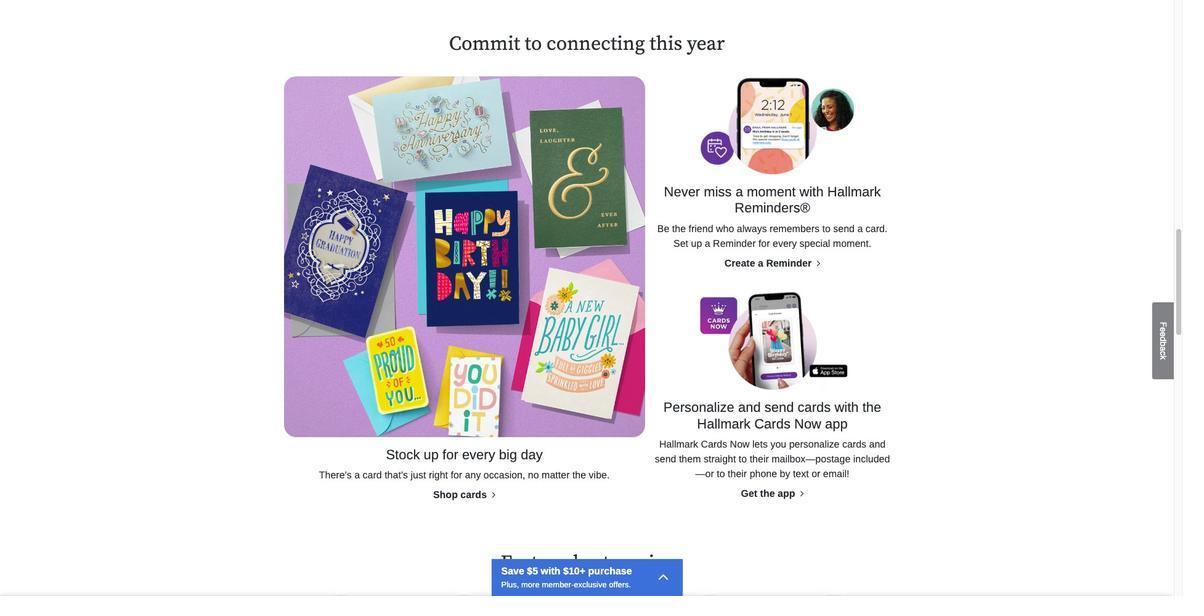 Task type: describe. For each thing, give the bounding box(es) containing it.
now inside hallmark cards now lets you personalize cards and send them straight to their mailbox—postage included —or to their phone by text or email!
[[730, 439, 750, 450]]

f e e d b a c k button
[[1153, 302, 1174, 379]]

included
[[854, 454, 890, 465]]

right
[[429, 470, 448, 481]]

and inside personalize and send cards with the hallmark cards now app
[[738, 400, 761, 416]]

year
[[687, 32, 725, 57]]

the inside be the friend who always remembers to send a card. set up a reminder for every special moment.
[[672, 224, 686, 234]]

c
[[1159, 351, 1169, 356]]

moment.
[[833, 238, 872, 249]]

card.
[[866, 224, 888, 234]]

text
[[793, 469, 809, 480]]

email!
[[823, 469, 850, 480]]

now inside personalize and send cards with the hallmark cards now app
[[795, 416, 822, 432]]

2 vertical spatial for
[[451, 470, 462, 481]]

every inside be the friend who always remembers to send a card. set up a reminder for every special moment.
[[773, 238, 797, 249]]

send inside personalize and send cards with the hallmark cards now app
[[765, 400, 794, 416]]

the inside personalize and send cards with the hallmark cards now app
[[863, 400, 882, 416]]

any
[[465, 470, 481, 481]]

be the friend who always remembers to send a card. set up a reminder for every special moment.
[[658, 224, 888, 249]]

null image for for
[[284, 76, 645, 438]]

null image for send
[[655, 292, 890, 390]]

commit to connecting this year
[[449, 32, 725, 57]]

to right the straight
[[739, 454, 747, 465]]

1 vertical spatial app
[[778, 489, 795, 499]]

mailbox—postage
[[772, 454, 851, 465]]

matter
[[542, 470, 570, 481]]

featured
[[501, 552, 579, 577]]

$5
[[527, 566, 538, 577]]

or
[[812, 469, 821, 480]]

a right create
[[758, 258, 764, 269]]

app inside personalize and send cards with the hallmark cards now app
[[825, 416, 848, 432]]

cards inside personalize and send cards with the hallmark cards now app
[[798, 400, 831, 416]]

day
[[521, 447, 543, 463]]

by
[[780, 469, 790, 480]]

f
[[1159, 322, 1169, 327]]

there's a card that's just right for any occasion, no matter the vibe.
[[319, 470, 610, 481]]

connecting
[[547, 32, 645, 57]]

1 vertical spatial reminder
[[766, 258, 812, 269]]

moment
[[747, 184, 796, 200]]

occasion,
[[484, 470, 525, 481]]

be
[[658, 224, 670, 234]]

send inside be the friend who always remembers to send a card. set up a reminder for every special moment.
[[833, 224, 855, 234]]

to inside be the friend who always remembers to send a card. set up a reminder for every special moment.
[[823, 224, 831, 234]]

exclusive
[[574, 580, 607, 590]]

b
[[1159, 342, 1169, 346]]

$10+
[[563, 566, 586, 577]]

shop
[[433, 490, 458, 501]]

them
[[679, 454, 701, 465]]

vibe.
[[589, 470, 610, 481]]

friend
[[689, 224, 713, 234]]

categories
[[583, 552, 673, 577]]

hallmark inside hallmark cards now lets you personalize cards and send them straight to their mailbox—postage included —or to their phone by text or email!
[[659, 439, 698, 450]]

stock
[[386, 447, 420, 463]]

card
[[363, 470, 382, 481]]

lets
[[753, 439, 768, 450]]

offers.
[[609, 580, 631, 590]]

icon image for cards
[[798, 489, 804, 499]]

hallmark inside personalize and send cards with the hallmark cards now app
[[697, 416, 751, 432]]

reminder inside be the friend who always remembers to send a card. set up a reminder for every special moment.
[[713, 238, 756, 249]]

commit
[[449, 32, 520, 57]]

hallmark inside "never miss a moment with hallmark reminders®"
[[828, 184, 881, 200]]

personalize
[[789, 439, 840, 450]]

null image for a
[[655, 76, 890, 174]]

up inside be the friend who always remembers to send a card. set up a reminder for every special moment.
[[691, 238, 702, 249]]

cards inside personalize and send cards with the hallmark cards now app
[[755, 416, 791, 432]]



Task type: vqa. For each thing, say whether or not it's contained in the screenshot.
the topmost app
yes



Task type: locate. For each thing, give the bounding box(es) containing it.
now left lets
[[730, 439, 750, 450]]

send left them
[[655, 454, 676, 465]]

member-
[[542, 580, 574, 590]]

2 vertical spatial with
[[541, 566, 561, 577]]

with inside personalize and send cards with the hallmark cards now app
[[835, 400, 859, 416]]

1 horizontal spatial cards
[[755, 416, 791, 432]]

cards up included
[[843, 439, 867, 450]]

hallmark
[[828, 184, 881, 200], [697, 416, 751, 432], [659, 439, 698, 450]]

k
[[1159, 356, 1169, 360]]

icon image for moment
[[815, 258, 821, 268]]

now up "personalize"
[[795, 416, 822, 432]]

0 vertical spatial for
[[759, 238, 770, 249]]

d
[[1159, 337, 1169, 342]]

featured categories
[[501, 552, 673, 577]]

cards inside hallmark cards now lets you personalize cards and send them straight to their mailbox—postage included —or to their phone by text or email!
[[843, 439, 867, 450]]

you
[[771, 439, 787, 450]]

up down the friend
[[691, 238, 702, 249]]

for up right
[[443, 447, 458, 463]]

hallmark up them
[[659, 439, 698, 450]]

2 vertical spatial hallmark
[[659, 439, 698, 450]]

0 vertical spatial app
[[825, 416, 848, 432]]

every up any
[[462, 447, 495, 463]]

with
[[800, 184, 824, 200], [835, 400, 859, 416], [541, 566, 561, 577]]

purchase
[[588, 566, 632, 577]]

cards up the straight
[[701, 439, 727, 450]]

to
[[525, 32, 542, 57], [823, 224, 831, 234], [739, 454, 747, 465], [717, 469, 725, 480]]

commit to connecting this year region
[[0, 13, 1174, 533]]

remembers
[[770, 224, 820, 234]]

stock up for every big day
[[386, 447, 543, 463]]

no
[[528, 470, 539, 481]]

0 horizontal spatial and
[[738, 400, 761, 416]]

cards
[[798, 400, 831, 416], [843, 439, 867, 450], [461, 490, 487, 501]]

a
[[736, 184, 743, 200], [858, 224, 863, 234], [705, 238, 710, 249], [758, 258, 764, 269], [1159, 346, 1169, 351], [355, 470, 360, 481]]

1 horizontal spatial cards
[[798, 400, 831, 416]]

1 horizontal spatial app
[[825, 416, 848, 432]]

personalize
[[664, 400, 735, 416]]

0 horizontal spatial their
[[728, 469, 747, 480]]

with inside save $5 with $10+ purchase plus, more member-exclusive offers.
[[541, 566, 561, 577]]

1 vertical spatial now
[[730, 439, 750, 450]]

icon image down occasion,
[[490, 490, 496, 500]]

reminder
[[713, 238, 756, 249], [766, 258, 812, 269]]

never miss a moment with hallmark reminders®
[[664, 184, 881, 216]]

to up special
[[823, 224, 831, 234]]

get the app
[[741, 489, 798, 499]]

get
[[741, 489, 758, 499]]

0 horizontal spatial reminder
[[713, 238, 756, 249]]

a inside f e e d b a c k button
[[1159, 346, 1169, 351]]

—or
[[696, 469, 714, 480]]

2 horizontal spatial cards
[[843, 439, 867, 450]]

with inside "never miss a moment with hallmark reminders®"
[[800, 184, 824, 200]]

that's
[[385, 470, 408, 481]]

the left vibe.
[[573, 470, 586, 481]]

2 vertical spatial send
[[655, 454, 676, 465]]

a left card
[[355, 470, 360, 481]]

cards down any
[[461, 490, 487, 501]]

a up k
[[1159, 346, 1169, 351]]

phone
[[750, 469, 777, 480]]

1 vertical spatial with
[[835, 400, 859, 416]]

their down lets
[[750, 454, 769, 465]]

0 vertical spatial with
[[800, 184, 824, 200]]

1 vertical spatial hallmark
[[697, 416, 751, 432]]

1 vertical spatial and
[[869, 439, 886, 450]]

e
[[1159, 327, 1169, 332], [1159, 332, 1169, 337]]

this
[[650, 32, 683, 57]]

shop cards
[[433, 490, 490, 501]]

1 horizontal spatial their
[[750, 454, 769, 465]]

1 horizontal spatial every
[[773, 238, 797, 249]]

e up b
[[1159, 332, 1169, 337]]

the right get
[[760, 489, 775, 499]]

0 horizontal spatial with
[[541, 566, 561, 577]]

miss
[[704, 184, 732, 200]]

1 horizontal spatial now
[[795, 416, 822, 432]]

up
[[691, 238, 702, 249], [424, 447, 439, 463]]

0 horizontal spatial cards
[[701, 439, 727, 450]]

1 horizontal spatial with
[[800, 184, 824, 200]]

create a reminder
[[725, 258, 815, 269]]

for
[[759, 238, 770, 249], [443, 447, 458, 463], [451, 470, 462, 481]]

send up moment.
[[833, 224, 855, 234]]

0 horizontal spatial send
[[655, 454, 676, 465]]

0 vertical spatial reminder
[[713, 238, 756, 249]]

for inside be the friend who always remembers to send a card. set up a reminder for every special moment.
[[759, 238, 770, 249]]

icon image
[[815, 258, 821, 268], [798, 489, 804, 499], [490, 490, 496, 500], [658, 568, 669, 585]]

straight
[[704, 454, 736, 465]]

hallmark cards now lets you personalize cards and send them straight to their mailbox—postage included —or to their phone by text or email!
[[655, 439, 890, 480]]

cards up you
[[755, 416, 791, 432]]

icon image down text on the right of the page
[[798, 489, 804, 499]]

the up included
[[863, 400, 882, 416]]

with right moment
[[800, 184, 824, 200]]

who
[[716, 224, 734, 234]]

1 vertical spatial send
[[765, 400, 794, 416]]

up up right
[[424, 447, 439, 463]]

e up d
[[1159, 327, 1169, 332]]

1 horizontal spatial send
[[765, 400, 794, 416]]

with for hallmark
[[800, 184, 824, 200]]

0 vertical spatial now
[[795, 416, 822, 432]]

set
[[674, 238, 689, 249]]

just
[[411, 470, 426, 481]]

now
[[795, 416, 822, 432], [730, 439, 750, 450]]

reminders®
[[735, 201, 810, 216]]

a down the friend
[[705, 238, 710, 249]]

every down remembers
[[773, 238, 797, 249]]

for down always
[[759, 238, 770, 249]]

0 horizontal spatial now
[[730, 439, 750, 450]]

0 vertical spatial their
[[750, 454, 769, 465]]

app down by
[[778, 489, 795, 499]]

and
[[738, 400, 761, 416], [869, 439, 886, 450]]

for left any
[[451, 470, 462, 481]]

2 e from the top
[[1159, 332, 1169, 337]]

with for the
[[835, 400, 859, 416]]

never
[[664, 184, 700, 200]]

0 vertical spatial up
[[691, 238, 702, 249]]

app up "personalize"
[[825, 416, 848, 432]]

send inside hallmark cards now lets you personalize cards and send them straight to their mailbox—postage included —or to their phone by text or email!
[[655, 454, 676, 465]]

1 vertical spatial up
[[424, 447, 439, 463]]

1 vertical spatial their
[[728, 469, 747, 480]]

0 horizontal spatial app
[[778, 489, 795, 499]]

with up member-
[[541, 566, 561, 577]]

the up set
[[672, 224, 686, 234]]

2 vertical spatial cards
[[461, 490, 487, 501]]

their down the straight
[[728, 469, 747, 480]]

reminder down be the friend who always remembers to send a card. set up a reminder for every special moment.
[[766, 258, 812, 269]]

0 vertical spatial send
[[833, 224, 855, 234]]

more
[[521, 580, 540, 590]]

0 horizontal spatial cards
[[461, 490, 487, 501]]

create
[[725, 258, 755, 269]]

every
[[773, 238, 797, 249], [462, 447, 495, 463]]

save $5 with $10+ purchase plus, more member-exclusive offers.
[[501, 566, 632, 590]]

1 vertical spatial for
[[443, 447, 458, 463]]

a right miss
[[736, 184, 743, 200]]

0 vertical spatial every
[[773, 238, 797, 249]]

send up you
[[765, 400, 794, 416]]

0 vertical spatial cards
[[798, 400, 831, 416]]

reminder down who
[[713, 238, 756, 249]]

to right commit
[[525, 32, 542, 57]]

hallmark down personalize on the bottom of page
[[697, 416, 751, 432]]

null image
[[284, 76, 645, 438], [655, 76, 890, 174], [655, 292, 890, 390]]

a inside "never miss a moment with hallmark reminders®"
[[736, 184, 743, 200]]

and up included
[[869, 439, 886, 450]]

icon image down special
[[815, 258, 821, 268]]

cards
[[755, 416, 791, 432], [701, 439, 727, 450]]

hallmark up card.
[[828, 184, 881, 200]]

there's
[[319, 470, 352, 481]]

0 vertical spatial cards
[[755, 416, 791, 432]]

1 vertical spatial cards
[[843, 439, 867, 450]]

1 horizontal spatial reminder
[[766, 258, 812, 269]]

0 horizontal spatial every
[[462, 447, 495, 463]]

and inside hallmark cards now lets you personalize cards and send them straight to their mailbox—postage included —or to their phone by text or email!
[[869, 439, 886, 450]]

cards up "personalize"
[[798, 400, 831, 416]]

with up "personalize"
[[835, 400, 859, 416]]

personalize and send cards with the hallmark cards now app
[[664, 400, 882, 432]]

to down the straight
[[717, 469, 725, 480]]

f e e d b a c k
[[1159, 322, 1169, 360]]

their
[[750, 454, 769, 465], [728, 469, 747, 480]]

0 vertical spatial hallmark
[[828, 184, 881, 200]]

icon image for every
[[490, 490, 496, 500]]

1 e from the top
[[1159, 327, 1169, 332]]

a left card.
[[858, 224, 863, 234]]

1 vertical spatial every
[[462, 447, 495, 463]]

0 horizontal spatial up
[[424, 447, 439, 463]]

2 horizontal spatial with
[[835, 400, 859, 416]]

1 vertical spatial cards
[[701, 439, 727, 450]]

2 horizontal spatial send
[[833, 224, 855, 234]]

0 vertical spatial and
[[738, 400, 761, 416]]

plus,
[[501, 580, 519, 590]]

1 horizontal spatial and
[[869, 439, 886, 450]]

always
[[737, 224, 767, 234]]

big
[[499, 447, 517, 463]]

the
[[672, 224, 686, 234], [863, 400, 882, 416], [573, 470, 586, 481], [760, 489, 775, 499]]

save
[[501, 566, 524, 577]]

app
[[825, 416, 848, 432], [778, 489, 795, 499]]

1 horizontal spatial up
[[691, 238, 702, 249]]

icon image right offers.
[[658, 568, 669, 585]]

and up lets
[[738, 400, 761, 416]]

special
[[800, 238, 831, 249]]

cards inside hallmark cards now lets you personalize cards and send them straight to their mailbox—postage included —or to their phone by text or email!
[[701, 439, 727, 450]]

send
[[833, 224, 855, 234], [765, 400, 794, 416], [655, 454, 676, 465]]



